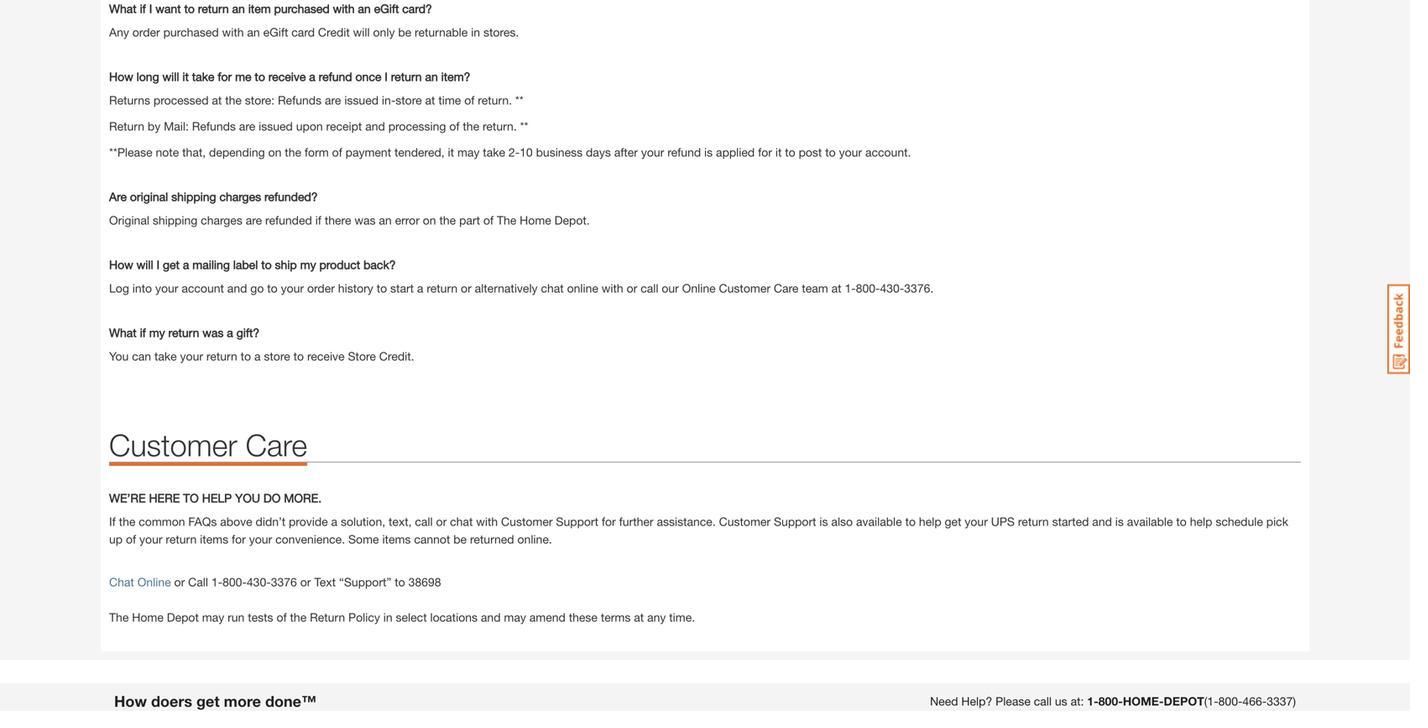 Task type: describe. For each thing, give the bounding box(es) containing it.
1 horizontal spatial order
[[307, 281, 335, 295]]

1 vertical spatial was
[[203, 326, 224, 340]]

days
[[586, 145, 611, 159]]

to left ship
[[261, 258, 272, 272]]

2 vertical spatial will
[[137, 258, 153, 272]]

0 horizontal spatial it
[[182, 70, 189, 84]]

item
[[248, 2, 271, 16]]

an left item
[[232, 2, 245, 16]]

2 help from the left
[[1190, 515, 1213, 529]]

2 horizontal spatial take
[[483, 145, 505, 159]]

form
[[305, 145, 329, 159]]

policy
[[348, 611, 380, 624]]

mailing
[[192, 258, 230, 272]]

of inside if the common faqs above didn't provide a solution, text, call or chat with customer support for further assistance. customer support is also available to help get your ups return started and is available to help schedule pick up of your return items for your convenience. some items cannot be returned online.
[[126, 532, 136, 546]]

or left alternatively
[[461, 281, 472, 295]]

a up returns processed at the store: refunds are issued in-store at time of return. **
[[309, 70, 316, 84]]

item?
[[441, 70, 471, 84]]

1 horizontal spatial was
[[355, 213, 376, 227]]

the right tests
[[290, 611, 307, 624]]

to right the "want" on the top of page
[[184, 2, 195, 16]]

3376
[[271, 575, 297, 589]]

of right tests
[[277, 611, 287, 624]]

2 items from the left
[[382, 532, 411, 546]]

return right start
[[427, 281, 458, 295]]

credit
[[318, 25, 350, 39]]

to left store
[[294, 349, 304, 363]]

please
[[996, 695, 1031, 708]]

with up credit
[[333, 2, 355, 16]]

you
[[235, 491, 260, 505]]

0 vertical spatial return
[[109, 119, 144, 133]]

convenience.
[[275, 532, 345, 546]]

your left ups
[[965, 515, 988, 529]]

tendered,
[[395, 145, 445, 159]]

to left the schedule at the right of the page
[[1177, 515, 1187, 529]]

the left part
[[440, 213, 456, 227]]

log into your account and go to your order history to start a return or alternatively chat online with or call our online customer care team at 1-800-430-3376.
[[109, 281, 937, 295]]

2 vertical spatial are
[[246, 213, 262, 227]]

be inside if the common faqs above didn't provide a solution, text, call or chat with customer support for further assistance. customer support is also available to help get your ups return started and is available to help schedule pick up of your return items for your convenience. some items cannot be returned online.
[[454, 532, 467, 546]]

1 horizontal spatial refunds
[[278, 93, 322, 107]]

only
[[373, 25, 395, 39]]

customer left team
[[719, 281, 771, 295]]

800- left 3376.
[[856, 281, 880, 295]]

2 horizontal spatial is
[[1116, 515, 1124, 529]]

**please note that, depending on the form of payment tendered, it may take 2-10 business days after your refund is applied for it to post to your account.
[[109, 145, 915, 159]]

at left any
[[634, 611, 644, 624]]

2 vertical spatial call
[[1034, 695, 1052, 708]]

800- right at:
[[1099, 695, 1123, 708]]

0 vertical spatial get
[[163, 258, 180, 272]]

1 horizontal spatial 430-
[[880, 281, 905, 295]]

some
[[348, 532, 379, 546]]

1 vertical spatial **
[[520, 119, 529, 133]]

what if i want to return an item purchased with an egift card?
[[109, 2, 432, 16]]

locations
[[430, 611, 478, 624]]

at right team
[[832, 281, 842, 295]]

provide
[[289, 515, 328, 529]]

time
[[439, 93, 461, 107]]

0 vertical spatial issued
[[345, 93, 379, 107]]

return up in-
[[391, 70, 422, 84]]

1 horizontal spatial care
[[774, 281, 799, 295]]

at right processed
[[212, 93, 222, 107]]

online.
[[518, 532, 552, 546]]

1 horizontal spatial may
[[458, 145, 480, 159]]

2-
[[509, 145, 520, 159]]

business
[[536, 145, 583, 159]]

customer up online.
[[501, 515, 553, 529]]

help
[[202, 491, 232, 505]]

or left our at left
[[627, 281, 638, 295]]

depot
[[1164, 695, 1205, 708]]

2 vertical spatial take
[[154, 349, 177, 363]]

if
[[109, 515, 116, 529]]

a left gift? in the top of the page
[[227, 326, 233, 340]]

2 support from the left
[[774, 515, 817, 529]]

0 horizontal spatial may
[[202, 611, 224, 624]]

gift?
[[237, 326, 260, 340]]

1 horizontal spatial is
[[820, 515, 828, 529]]

start
[[390, 281, 414, 295]]

any order purchased with an egift card credit will only be returnable in stores.
[[109, 25, 519, 39]]

0 vertical spatial take
[[192, 70, 214, 84]]

for left further
[[602, 515, 616, 529]]

i for what if i want to return an item purchased with an egift card?
[[149, 2, 152, 16]]

1 vertical spatial will
[[162, 70, 179, 84]]

for down above
[[232, 532, 246, 546]]

1 horizontal spatial my
[[300, 258, 316, 272]]

0 horizontal spatial the
[[109, 611, 129, 624]]

for left me
[[218, 70, 232, 84]]

processing
[[389, 119, 446, 133]]

0 vertical spatial on
[[268, 145, 282, 159]]

1 horizontal spatial egift
[[374, 2, 399, 16]]

your left account.
[[839, 145, 862, 159]]

to right post
[[826, 145, 836, 159]]

original
[[109, 213, 149, 227]]

**please
[[109, 145, 152, 159]]

1 vertical spatial if
[[315, 213, 322, 227]]

ups
[[991, 515, 1015, 529]]

customer up 'here'
[[109, 427, 237, 463]]

and right locations
[[481, 611, 501, 624]]

and up payment at the left of page
[[365, 119, 385, 133]]

us
[[1055, 695, 1068, 708]]

here
[[149, 491, 180, 505]]

to left start
[[377, 281, 387, 295]]

more.
[[284, 491, 322, 505]]

are original shipping charges refunded?
[[109, 190, 318, 204]]

1 horizontal spatial it
[[448, 145, 454, 159]]

0 vertical spatial are
[[325, 93, 341, 107]]

team
[[802, 281, 829, 295]]

we're
[[109, 491, 146, 505]]

0 horizontal spatial refunds
[[192, 119, 236, 133]]

card
[[292, 25, 315, 39]]

return right the "want" on the top of page
[[198, 2, 229, 16]]

what if my return was a gift?
[[109, 326, 260, 340]]

you
[[109, 349, 129, 363]]

to left 38698
[[395, 575, 405, 589]]

your right after
[[641, 145, 664, 159]]

of right part
[[484, 213, 494, 227]]

1 horizontal spatial get
[[196, 692, 220, 710]]

select
[[396, 611, 427, 624]]

faqs
[[188, 515, 217, 529]]

a right start
[[417, 281, 424, 295]]

solution,
[[341, 515, 386, 529]]

and left go
[[227, 281, 247, 295]]

1 vertical spatial in
[[384, 611, 393, 624]]

the up **please note that, depending on the form of payment tendered, it may take 2-10 business days after your refund is applied for it to post to your account.
[[463, 119, 480, 133]]

1 vertical spatial 430-
[[247, 575, 271, 589]]

an left the error
[[379, 213, 392, 227]]

if for what if i want to return an item purchased with an egift card?
[[140, 2, 146, 16]]

0 vertical spatial be
[[398, 25, 412, 39]]

0 vertical spatial store
[[396, 93, 422, 107]]

started
[[1053, 515, 1089, 529]]

chat inside if the common faqs above didn't provide a solution, text, call or chat with customer support for further assistance. customer support is also available to help get your ups return started and is available to help schedule pick up of your return items for your convenience. some items cannot be returned online.
[[450, 515, 473, 529]]

what for what if i want to return an item purchased with an egift card?
[[109, 2, 137, 16]]

0 vertical spatial **
[[515, 93, 524, 107]]

0 vertical spatial online
[[682, 281, 716, 295]]

your down ship
[[281, 281, 304, 295]]

or left call
[[174, 575, 185, 589]]

how long will it take for me to receive a refund once i return an item?
[[109, 70, 471, 84]]

doers
[[151, 692, 192, 710]]

of down time
[[449, 119, 460, 133]]

amend
[[530, 611, 566, 624]]

0 horizontal spatial is
[[705, 145, 713, 159]]

to right go
[[267, 281, 278, 295]]

card?
[[402, 2, 432, 16]]

0 vertical spatial refund
[[319, 70, 352, 84]]

original
[[130, 190, 168, 204]]

1 help from the left
[[919, 515, 942, 529]]

1 vertical spatial store
[[264, 349, 290, 363]]

your down the common
[[139, 532, 163, 546]]

chat online or call 1-800-430-3376 or text "support" to 38698
[[109, 575, 441, 589]]

2 horizontal spatial will
[[353, 25, 370, 39]]

0 vertical spatial order
[[132, 25, 160, 39]]

once
[[356, 70, 382, 84]]

0 vertical spatial return.
[[478, 93, 512, 107]]

chat online link
[[109, 575, 171, 589]]

payment
[[346, 145, 391, 159]]

1 vertical spatial are
[[239, 119, 255, 133]]

chat
[[109, 575, 134, 589]]

of right time
[[465, 93, 475, 107]]

with right online
[[602, 281, 624, 295]]

return by mail: refunds are issued upon receipt and processing of the return. **
[[109, 119, 529, 133]]

the left form
[[285, 145, 301, 159]]

466-
[[1243, 695, 1267, 708]]

to down gift? in the top of the page
[[241, 349, 251, 363]]

an left item?
[[425, 70, 438, 84]]

your down didn't
[[249, 532, 272, 546]]

by
[[148, 119, 161, 133]]

we're here to help you do more.
[[109, 491, 322, 505]]

back?
[[364, 258, 396, 272]]

to right me
[[255, 70, 265, 84]]

if the common faqs above didn't provide a solution, text, call or chat with customer support for further assistance. customer support is also available to help get your ups return started and is available to help schedule pick up of your return items for your convenience. some items cannot be returned online.
[[109, 515, 1289, 546]]

depot
[[167, 611, 199, 624]]

mail:
[[164, 119, 189, 133]]

the down me
[[225, 93, 242, 107]]

schedule
[[1216, 515, 1264, 529]]

0 vertical spatial receive
[[268, 70, 306, 84]]

how for how doers get more done™
[[114, 692, 147, 710]]

for right applied
[[758, 145, 772, 159]]

your right into
[[155, 281, 178, 295]]

2 available from the left
[[1127, 515, 1173, 529]]

how doers get more done™
[[114, 692, 317, 710]]

0 horizontal spatial purchased
[[163, 25, 219, 39]]

product
[[319, 258, 360, 272]]

applied
[[716, 145, 755, 159]]

at left time
[[425, 93, 435, 107]]

there
[[325, 213, 351, 227]]

text,
[[389, 515, 412, 529]]

800- up run
[[223, 575, 247, 589]]

feedback link image
[[1388, 284, 1411, 374]]

return right ups
[[1018, 515, 1049, 529]]

1 vertical spatial refund
[[668, 145, 701, 159]]

up
[[109, 532, 123, 546]]

processed
[[154, 93, 209, 107]]



Task type: vqa. For each thing, say whether or not it's contained in the screenshot.
star symbol image in 4 BUTTON
no



Task type: locate. For each thing, give the bounding box(es) containing it.
1 horizontal spatial home
[[520, 213, 551, 227]]

part
[[459, 213, 480, 227]]

upon
[[296, 119, 323, 133]]

returnable
[[415, 25, 468, 39]]

to right also
[[906, 515, 916, 529]]

an left card?
[[358, 2, 371, 16]]

long
[[137, 70, 159, 84]]

items
[[200, 532, 228, 546], [382, 532, 411, 546]]

that,
[[182, 145, 206, 159]]

purchased up card
[[274, 2, 330, 16]]

1 horizontal spatial will
[[162, 70, 179, 84]]

1 vertical spatial chat
[[450, 515, 473, 529]]

of right form
[[332, 145, 342, 159]]

issued
[[345, 93, 379, 107], [259, 119, 293, 133]]

get left mailing at the top left
[[163, 258, 180, 272]]

me
[[235, 70, 252, 84]]

10
[[520, 145, 533, 159]]

it up processed
[[182, 70, 189, 84]]

care up do
[[246, 427, 307, 463]]

2 horizontal spatial it
[[776, 145, 782, 159]]

order right any
[[132, 25, 160, 39]]

0 horizontal spatial issued
[[259, 119, 293, 133]]

the right part
[[497, 213, 517, 227]]

1 vertical spatial my
[[149, 326, 165, 340]]

was left gift? in the top of the page
[[203, 326, 224, 340]]

to left post
[[785, 145, 796, 159]]

0 horizontal spatial call
[[415, 515, 433, 529]]

(1-
[[1205, 695, 1219, 708]]

0 vertical spatial shipping
[[171, 190, 216, 204]]

1 vertical spatial i
[[385, 70, 388, 84]]

1 horizontal spatial store
[[396, 93, 422, 107]]

may left run
[[202, 611, 224, 624]]

0 horizontal spatial support
[[556, 515, 599, 529]]

shipping
[[171, 190, 216, 204], [153, 213, 198, 227]]

and inside if the common faqs above didn't provide a solution, text, call or chat with customer support for further assistance. customer support is also available to help get your ups return started and is available to help schedule pick up of your return items for your convenience. some items cannot be returned online.
[[1093, 515, 1112, 529]]

0 vertical spatial charges
[[220, 190, 261, 204]]

go
[[250, 281, 264, 295]]

return. up **please note that, depending on the form of payment tendered, it may take 2-10 business days after your refund is applied for it to post to your account.
[[483, 119, 517, 133]]

customer right 'assistance.' at the bottom of page
[[719, 515, 771, 529]]

1 vertical spatial order
[[307, 281, 335, 295]]

1 vertical spatial the
[[109, 611, 129, 624]]

1 vertical spatial call
[[415, 515, 433, 529]]

return.
[[478, 93, 512, 107], [483, 119, 517, 133]]

available
[[856, 515, 902, 529], [1127, 515, 1173, 529]]

i left the "want" on the top of page
[[149, 2, 152, 16]]

are
[[109, 190, 127, 204]]

1 horizontal spatial chat
[[541, 281, 564, 295]]

with down what if i want to return an item purchased with an egift card?
[[222, 25, 244, 39]]

also
[[832, 515, 853, 529]]

your down the what if my return was a gift?
[[180, 349, 203, 363]]

purchased down the "want" on the top of page
[[163, 25, 219, 39]]

return down gift? in the top of the page
[[206, 349, 237, 363]]

refunds
[[278, 93, 322, 107], [192, 119, 236, 133]]

return
[[109, 119, 144, 133], [310, 611, 345, 624]]

help left ups
[[919, 515, 942, 529]]

items down faqs
[[200, 532, 228, 546]]

depending
[[209, 145, 265, 159]]

1 vertical spatial on
[[423, 213, 436, 227]]

0 vertical spatial chat
[[541, 281, 564, 295]]

depot.
[[555, 213, 590, 227]]

get left more
[[196, 692, 220, 710]]

1 horizontal spatial online
[[682, 281, 716, 295]]

will up into
[[137, 258, 153, 272]]

get
[[163, 258, 180, 272], [945, 515, 962, 529], [196, 692, 220, 710]]

are left refunded
[[246, 213, 262, 227]]

order down product
[[307, 281, 335, 295]]

2 vertical spatial if
[[140, 326, 146, 340]]

1 horizontal spatial return
[[310, 611, 345, 624]]

time.
[[669, 611, 695, 624]]

on right depending
[[268, 145, 282, 159]]

chat left online
[[541, 281, 564, 295]]

1 vertical spatial shipping
[[153, 213, 198, 227]]

home-
[[1123, 695, 1164, 708]]

return down the common
[[166, 532, 197, 546]]

egift up the 'only'
[[374, 2, 399, 16]]

call left our at left
[[641, 281, 659, 295]]

take left '2-'
[[483, 145, 505, 159]]

call inside if the common faqs above didn't provide a solution, text, call or chat with customer support for further assistance. customer support is also available to help get your ups return started and is available to help schedule pick up of your return items for your convenience. some items cannot be returned online.
[[415, 515, 433, 529]]

return down account
[[168, 326, 199, 340]]

refund left applied
[[668, 145, 701, 159]]

0 horizontal spatial be
[[398, 25, 412, 39]]

2 horizontal spatial may
[[504, 611, 526, 624]]

0 vertical spatial the
[[497, 213, 517, 227]]

a right provide
[[331, 515, 338, 529]]

are up receipt
[[325, 93, 341, 107]]

0 vertical spatial in
[[471, 25, 480, 39]]

if
[[140, 2, 146, 16], [315, 213, 322, 227], [140, 326, 146, 340]]

available right started
[[1127, 515, 1173, 529]]

1 vertical spatial home
[[132, 611, 164, 624]]

receive left store
[[307, 349, 345, 363]]

for
[[218, 70, 232, 84], [758, 145, 772, 159], [602, 515, 616, 529], [232, 532, 246, 546]]

0 vertical spatial refunds
[[278, 93, 322, 107]]

our
[[662, 281, 679, 295]]

charges down depending
[[220, 190, 261, 204]]

to
[[183, 491, 199, 505]]

1 horizontal spatial the
[[497, 213, 517, 227]]

refunded
[[265, 213, 312, 227]]

"support"
[[339, 575, 392, 589]]

get inside if the common faqs above didn't provide a solution, text, call or chat with customer support for further assistance. customer support is also available to help get your ups return started and is available to help schedule pick up of your return items for your convenience. some items cannot be returned online.
[[945, 515, 962, 529]]

want
[[156, 2, 181, 16]]

1 horizontal spatial in
[[471, 25, 480, 39]]

shipping down original
[[153, 213, 198, 227]]

help
[[919, 515, 942, 529], [1190, 515, 1213, 529]]

0 horizontal spatial return
[[109, 119, 144, 133]]

430- up tests
[[247, 575, 271, 589]]

**
[[515, 93, 524, 107], [520, 119, 529, 133]]

0 vertical spatial care
[[774, 281, 799, 295]]

or
[[461, 281, 472, 295], [627, 281, 638, 295], [436, 515, 447, 529], [174, 575, 185, 589], [300, 575, 311, 589]]

** up '2-'
[[515, 93, 524, 107]]

refunds down how long will it take for me to receive a refund once i return an item?
[[278, 93, 322, 107]]

0 horizontal spatial chat
[[450, 515, 473, 529]]

1 vertical spatial how
[[109, 258, 133, 272]]

refund
[[319, 70, 352, 84], [668, 145, 701, 159]]

the down chat
[[109, 611, 129, 624]]

credit.
[[379, 349, 414, 363]]

label
[[233, 258, 258, 272]]

1 support from the left
[[556, 515, 599, 529]]

0 horizontal spatial items
[[200, 532, 228, 546]]

0 vertical spatial my
[[300, 258, 316, 272]]

tests
[[248, 611, 273, 624]]

0 vertical spatial will
[[353, 25, 370, 39]]

above
[[220, 515, 252, 529]]

chat
[[541, 281, 564, 295], [450, 515, 473, 529]]

assistance.
[[657, 515, 716, 529]]

3376.
[[905, 281, 934, 295]]

care
[[774, 281, 799, 295], [246, 427, 307, 463]]

1 vertical spatial be
[[454, 532, 467, 546]]

issued down store:
[[259, 119, 293, 133]]

1 horizontal spatial i
[[157, 258, 160, 272]]

0 horizontal spatial online
[[137, 575, 171, 589]]

2 vertical spatial 1-
[[1088, 695, 1099, 708]]

2 vertical spatial get
[[196, 692, 220, 710]]

2 horizontal spatial 1-
[[1088, 695, 1099, 708]]

more
[[224, 692, 261, 710]]

0 vertical spatial 1-
[[845, 281, 856, 295]]

is right started
[[1116, 515, 1124, 529]]

may left '2-'
[[458, 145, 480, 159]]

can
[[132, 349, 151, 363]]

2 what from the top
[[109, 326, 137, 340]]

1 horizontal spatial be
[[454, 532, 467, 546]]

text
[[314, 575, 336, 589]]

may left amend in the bottom left of the page
[[504, 611, 526, 624]]

to
[[184, 2, 195, 16], [255, 70, 265, 84], [785, 145, 796, 159], [826, 145, 836, 159], [261, 258, 272, 272], [267, 281, 278, 295], [377, 281, 387, 295], [241, 349, 251, 363], [294, 349, 304, 363], [906, 515, 916, 529], [1177, 515, 1187, 529], [395, 575, 405, 589]]

call
[[188, 575, 208, 589]]

cannot
[[414, 532, 450, 546]]

a left mailing at the top left
[[183, 258, 189, 272]]

1 vertical spatial purchased
[[163, 25, 219, 39]]

is left applied
[[705, 145, 713, 159]]

the inside if the common faqs above didn't provide a solution, text, call or chat with customer support for further assistance. customer support is also available to help get your ups return started and is available to help schedule pick up of your return items for your convenience. some items cannot be returned online.
[[119, 515, 135, 529]]

1 horizontal spatial on
[[423, 213, 436, 227]]

call left us at the right bottom of page
[[1034, 695, 1052, 708]]

800- right 'depot' at the right bottom of the page
[[1219, 695, 1243, 708]]

further
[[619, 515, 654, 529]]

how up "returns"
[[109, 70, 133, 84]]

refund up returns processed at the store: refunds are issued in-store at time of return. **
[[319, 70, 352, 84]]

these
[[569, 611, 598, 624]]

the
[[225, 93, 242, 107], [463, 119, 480, 133], [285, 145, 301, 159], [440, 213, 456, 227], [119, 515, 135, 529], [290, 611, 307, 624]]

store:
[[245, 93, 275, 107]]

1 horizontal spatial issued
[[345, 93, 379, 107]]

an down item
[[247, 25, 260, 39]]

0 horizontal spatial available
[[856, 515, 902, 529]]

will
[[353, 25, 370, 39], [162, 70, 179, 84], [137, 258, 153, 272]]

a inside if the common faqs above didn't provide a solution, text, call or chat with customer support for further assistance. customer support is also available to help get your ups return started and is available to help schedule pick up of your return items for your convenience. some items cannot be returned online.
[[331, 515, 338, 529]]

i for how will i get a mailing label to ship my product back?
[[157, 258, 160, 272]]

refunded?
[[264, 190, 318, 204]]

how for how long will it take for me to receive a refund once i return an item?
[[109, 70, 133, 84]]

0 vertical spatial home
[[520, 213, 551, 227]]

1 horizontal spatial call
[[641, 281, 659, 295]]

how left the doers
[[114, 692, 147, 710]]

do
[[264, 491, 281, 505]]

return down the text
[[310, 611, 345, 624]]

any
[[647, 611, 666, 624]]

shipping down 'that,'
[[171, 190, 216, 204]]

pick
[[1267, 515, 1289, 529]]

1 horizontal spatial receive
[[307, 349, 345, 363]]

with inside if the common faqs above didn't provide a solution, text, call or chat with customer support for further assistance. customer support is also available to help get your ups return started and is available to help schedule pick up of your return items for your convenience. some items cannot be returned online.
[[476, 515, 498, 529]]

home left depot.
[[520, 213, 551, 227]]

1 vertical spatial what
[[109, 326, 137, 340]]

0 horizontal spatial receive
[[268, 70, 306, 84]]

1-
[[845, 281, 856, 295], [211, 575, 223, 589], [1088, 695, 1099, 708]]

1 vertical spatial issued
[[259, 119, 293, 133]]

receipt
[[326, 119, 362, 133]]

2 vertical spatial i
[[157, 258, 160, 272]]

on right the error
[[423, 213, 436, 227]]

the right if
[[119, 515, 135, 529]]

if for what if my return was a gift?
[[140, 326, 146, 340]]

0 vertical spatial call
[[641, 281, 659, 295]]

1 vertical spatial charges
[[201, 213, 243, 227]]

chat up cannot
[[450, 515, 473, 529]]

how for how will i get a mailing label to ship my product back?
[[109, 258, 133, 272]]

0 horizontal spatial i
[[149, 2, 152, 16]]

0 vertical spatial purchased
[[274, 2, 330, 16]]

1 vertical spatial receive
[[307, 349, 345, 363]]

in left select
[[384, 611, 393, 624]]

home left the depot
[[132, 611, 164, 624]]

2 horizontal spatial get
[[945, 515, 962, 529]]

returned
[[470, 532, 514, 546]]

an
[[232, 2, 245, 16], [358, 2, 371, 16], [247, 25, 260, 39], [425, 70, 438, 84], [379, 213, 392, 227]]

store
[[348, 349, 376, 363]]

or inside if the common faqs above didn't provide a solution, text, call or chat with customer support for further assistance. customer support is also available to help get your ups return started and is available to help schedule pick up of your return items for your convenience. some items cannot be returned online.
[[436, 515, 447, 529]]

or left the text
[[300, 575, 311, 589]]

log
[[109, 281, 129, 295]]

1 vertical spatial refunds
[[192, 119, 236, 133]]

0 vertical spatial i
[[149, 2, 152, 16]]

2 horizontal spatial i
[[385, 70, 388, 84]]

1 horizontal spatial 1-
[[845, 281, 856, 295]]

0 vertical spatial 430-
[[880, 281, 905, 295]]

0 horizontal spatial home
[[132, 611, 164, 624]]

0 horizontal spatial egift
[[263, 25, 288, 39]]

what
[[109, 2, 137, 16], [109, 326, 137, 340]]

0 horizontal spatial 1-
[[211, 575, 223, 589]]

was right there
[[355, 213, 376, 227]]

1 what from the top
[[109, 2, 137, 16]]

home
[[520, 213, 551, 227], [132, 611, 164, 624]]

with up returned
[[476, 515, 498, 529]]

0 horizontal spatial care
[[246, 427, 307, 463]]

error
[[395, 213, 420, 227]]

1 vertical spatial 1-
[[211, 575, 223, 589]]

1- right at:
[[1088, 695, 1099, 708]]

what for what if my return was a gift?
[[109, 326, 137, 340]]

a down gift? in the top of the page
[[254, 349, 261, 363]]

my
[[300, 258, 316, 272], [149, 326, 165, 340]]

stores.
[[484, 25, 519, 39]]

0 horizontal spatial my
[[149, 326, 165, 340]]

store up processing
[[396, 93, 422, 107]]

0 vertical spatial if
[[140, 2, 146, 16]]

you can take your return to a store to receive store credit.
[[109, 349, 414, 363]]

account.
[[866, 145, 911, 159]]

online
[[567, 281, 599, 295]]

1 available from the left
[[856, 515, 902, 529]]

be
[[398, 25, 412, 39], [454, 532, 467, 546]]

1 vertical spatial return.
[[483, 119, 517, 133]]

if left the "want" on the top of page
[[140, 2, 146, 16]]

0 vertical spatial was
[[355, 213, 376, 227]]

1- right team
[[845, 281, 856, 295]]

1 items from the left
[[200, 532, 228, 546]]

terms
[[601, 611, 631, 624]]

in-
[[382, 93, 396, 107]]

0 horizontal spatial refund
[[319, 70, 352, 84]]

1 vertical spatial return
[[310, 611, 345, 624]]



